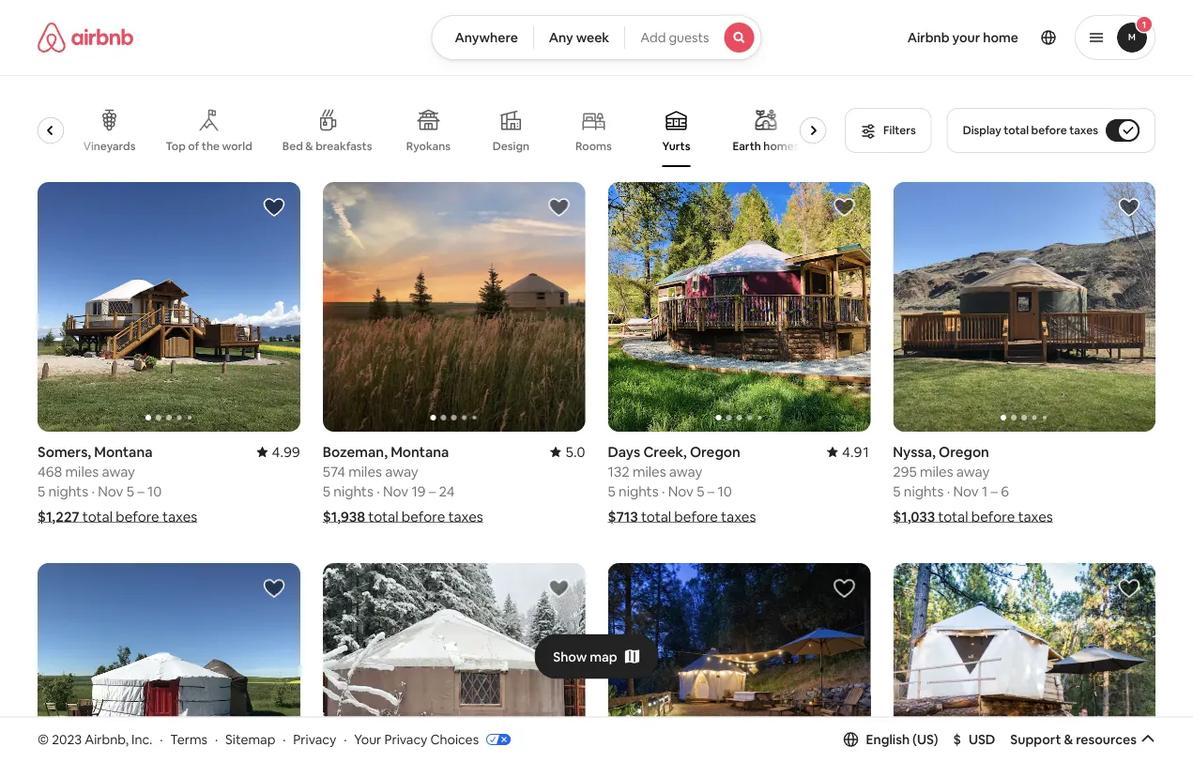 Task type: locate. For each thing, give the bounding box(es) containing it.
the
[[202, 139, 220, 153]]

show map button
[[534, 634, 659, 679]]

add guests
[[640, 29, 709, 46]]

4 nights from the left
[[904, 482, 944, 500]]

total inside days creek, oregon 132 miles away 5 nights · nov 5 – 10 $713 total before taxes
[[641, 507, 671, 526]]

before inside bozeman, montana 574 miles away 5 nights · nov 19 – 24 $1,938 total before taxes
[[402, 507, 445, 526]]

montana inside bozeman, montana 574 miles away 5 nights · nov 19 – 24 $1,938 total before taxes
[[391, 442, 449, 461]]

1 vertical spatial &
[[1064, 731, 1073, 748]]

miles down the somers,
[[65, 462, 99, 480]]

3 – from the left
[[708, 482, 715, 500]]

away inside somers, montana 468 miles away 5 nights · nov 5 – 10 $1,227 total before taxes
[[102, 462, 135, 480]]

montana up 19
[[391, 442, 449, 461]]

before
[[1031, 123, 1067, 138], [116, 507, 159, 526], [402, 507, 445, 526], [674, 507, 718, 526], [971, 507, 1015, 526]]

taxes inside the nyssa, oregon 295 miles away 5 nights · nov 1 – 6 $1,033 total before taxes
[[1018, 507, 1053, 526]]

5 inside the nyssa, oregon 295 miles away 5 nights · nov 1 – 6 $1,033 total before taxes
[[893, 482, 901, 500]]

©
[[38, 731, 49, 748]]

oregon
[[690, 442, 741, 461], [939, 442, 989, 461]]

nov inside somers, montana 468 miles away 5 nights · nov 5 – 10 $1,227 total before taxes
[[98, 482, 123, 500]]

19
[[412, 482, 426, 500]]

of
[[189, 139, 200, 153]]

privacy
[[293, 731, 336, 748], [384, 731, 427, 748]]

total right $713
[[641, 507, 671, 526]]

add to wishlist: somers, montana image
[[263, 196, 285, 219]]

– inside the nyssa, oregon 295 miles away 5 nights · nov 1 – 6 $1,033 total before taxes
[[991, 482, 998, 500]]

taxes for somers, montana 468 miles away 5 nights · nov 5 – 10 $1,227 total before taxes
[[162, 507, 197, 526]]

show map
[[553, 648, 617, 665]]

taxes inside bozeman, montana 574 miles away 5 nights · nov 19 – 24 $1,938 total before taxes
[[448, 507, 483, 526]]

nyssa,
[[893, 442, 936, 461]]

1 privacy from the left
[[293, 731, 336, 748]]

away right 295
[[957, 462, 990, 480]]

– inside somers, montana 468 miles away 5 nights · nov 5 – 10 $1,227 total before taxes
[[137, 482, 144, 500]]

privacy right your
[[384, 731, 427, 748]]

english (us)
[[866, 731, 938, 748]]

5
[[38, 482, 45, 500], [126, 482, 134, 500], [323, 482, 330, 500], [608, 482, 616, 500], [697, 482, 705, 500], [893, 482, 901, 500]]

nights inside the nyssa, oregon 295 miles away 5 nights · nov 1 – 6 $1,033 total before taxes
[[904, 482, 944, 500]]

away down the "creek," in the right of the page
[[669, 462, 702, 480]]

–
[[137, 482, 144, 500], [429, 482, 436, 500], [708, 482, 715, 500], [991, 482, 998, 500]]

0 vertical spatial 1
[[1142, 18, 1146, 31]]

6 5 from the left
[[893, 482, 901, 500]]

terms
[[170, 731, 208, 748]]

1 nights from the left
[[48, 482, 88, 500]]

1 horizontal spatial 10
[[718, 482, 732, 500]]

0 horizontal spatial 10
[[147, 482, 162, 500]]

$
[[953, 731, 961, 748]]

nov
[[98, 482, 123, 500], [383, 482, 409, 500], [668, 482, 694, 500], [953, 482, 979, 500]]

before down 6
[[971, 507, 1015, 526]]

4 – from the left
[[991, 482, 998, 500]]

away inside the nyssa, oregon 295 miles away 5 nights · nov 1 – 6 $1,033 total before taxes
[[957, 462, 990, 480]]

away right 468
[[102, 462, 135, 480]]

miles
[[65, 462, 99, 480], [349, 462, 382, 480], [633, 462, 666, 480], [920, 462, 953, 480]]

your privacy choices link
[[354, 731, 511, 749]]

nov for $1,033
[[953, 482, 979, 500]]

sitemap
[[225, 731, 275, 748]]

before inside the nyssa, oregon 295 miles away 5 nights · nov 1 – 6 $1,033 total before taxes
[[971, 507, 1015, 526]]

nights
[[48, 482, 88, 500], [334, 482, 373, 500], [619, 482, 659, 500], [904, 482, 944, 500]]

$1,033
[[893, 507, 935, 526]]

&
[[306, 139, 314, 153], [1064, 731, 1073, 748]]

1 away from the left
[[102, 462, 135, 480]]

total right display on the top right of the page
[[1004, 123, 1029, 138]]

4.99
[[272, 442, 300, 461]]

miles inside days creek, oregon 132 miles away 5 nights · nov 5 – 10 $713 total before taxes
[[633, 462, 666, 480]]

10
[[147, 482, 162, 500], [718, 482, 732, 500]]

rooms
[[576, 139, 612, 153]]

total for somers, montana 468 miles away 5 nights · nov 5 – 10 $1,227 total before taxes
[[82, 507, 113, 526]]

$1,227
[[38, 507, 79, 526]]

2 10 from the left
[[718, 482, 732, 500]]

airbnb your home link
[[896, 18, 1030, 57]]

somers,
[[38, 442, 91, 461]]

total right $1,938
[[368, 507, 399, 526]]

total right $1,227
[[82, 507, 113, 526]]

nov inside the nyssa, oregon 295 miles away 5 nights · nov 1 – 6 $1,033 total before taxes
[[953, 482, 979, 500]]

1 5 from the left
[[38, 482, 45, 500]]

4.99 out of 5 average rating image
[[257, 442, 300, 461]]

support
[[1010, 731, 1061, 748]]

$713
[[608, 507, 638, 526]]

nights down 132
[[619, 482, 659, 500]]

nights down 468
[[48, 482, 88, 500]]

before inside days creek, oregon 132 miles away 5 nights · nov 5 – 10 $713 total before taxes
[[674, 507, 718, 526]]

2 oregon from the left
[[939, 442, 989, 461]]

1
[[1142, 18, 1146, 31], [982, 482, 988, 500]]

your
[[953, 29, 980, 46]]

montana for 574 miles away
[[391, 442, 449, 461]]

10 inside days creek, oregon 132 miles away 5 nights · nov 5 – 10 $713 total before taxes
[[718, 482, 732, 500]]

filters
[[884, 123, 916, 138]]

4 away from the left
[[957, 462, 990, 480]]

oregon inside days creek, oregon 132 miles away 5 nights · nov 5 – 10 $713 total before taxes
[[690, 442, 741, 461]]

2 miles from the left
[[349, 462, 382, 480]]

show
[[553, 648, 587, 665]]

1 horizontal spatial montana
[[391, 442, 449, 461]]

before for somers, montana 468 miles away 5 nights · nov 5 – 10 $1,227 total before taxes
[[116, 507, 159, 526]]

2 nov from the left
[[383, 482, 409, 500]]

total inside bozeman, montana 574 miles away 5 nights · nov 19 – 24 $1,938 total before taxes
[[368, 507, 399, 526]]

2 – from the left
[[429, 482, 436, 500]]

total
[[1004, 123, 1029, 138], [82, 507, 113, 526], [368, 507, 399, 526], [641, 507, 671, 526], [938, 507, 968, 526]]

2 nights from the left
[[334, 482, 373, 500]]

nights for 468
[[48, 482, 88, 500]]

1 inside dropdown button
[[1142, 18, 1146, 31]]

oregon inside the nyssa, oregon 295 miles away 5 nights · nov 1 – 6 $1,033 total before taxes
[[939, 442, 989, 461]]

usd
[[969, 731, 995, 748]]

before right $1,227
[[116, 507, 159, 526]]

before right display on the top right of the page
[[1031, 123, 1067, 138]]

bed
[[283, 139, 303, 153]]

nights for 574
[[334, 482, 373, 500]]

bozeman,
[[323, 442, 388, 461]]

bozeman, montana 574 miles away 5 nights · nov 19 – 24 $1,938 total before taxes
[[323, 442, 483, 526]]

total right $1,033
[[938, 507, 968, 526]]

montana
[[94, 442, 153, 461], [391, 442, 449, 461]]

before for nyssa, oregon 295 miles away 5 nights · nov 1 – 6 $1,033 total before taxes
[[971, 507, 1015, 526]]

nights up $1,033
[[904, 482, 944, 500]]

4 nov from the left
[[953, 482, 979, 500]]

montana for 468 miles away
[[94, 442, 153, 461]]

before down 19
[[402, 507, 445, 526]]

oregon right nyssa,
[[939, 442, 989, 461]]

& right the bed
[[306, 139, 314, 153]]

None search field
[[431, 15, 762, 60]]

3 5 from the left
[[323, 482, 330, 500]]

away inside bozeman, montana 574 miles away 5 nights · nov 19 – 24 $1,938 total before taxes
[[385, 462, 418, 480]]

any week
[[549, 29, 609, 46]]

468
[[38, 462, 62, 480]]

days
[[608, 442, 640, 461]]

1 – from the left
[[137, 482, 144, 500]]

1 horizontal spatial oregon
[[939, 442, 989, 461]]

taxes inside somers, montana 468 miles away 5 nights · nov 5 – 10 $1,227 total before taxes
[[162, 507, 197, 526]]

miles inside somers, montana 468 miles away 5 nights · nov 5 – 10 $1,227 total before taxes
[[65, 462, 99, 480]]

1 nov from the left
[[98, 482, 123, 500]]

taxes for bozeman, montana 574 miles away 5 nights · nov 19 – 24 $1,938 total before taxes
[[448, 507, 483, 526]]

$ usd
[[953, 731, 995, 748]]

2 montana from the left
[[391, 442, 449, 461]]

miles inside the nyssa, oregon 295 miles away 5 nights · nov 1 – 6 $1,033 total before taxes
[[920, 462, 953, 480]]

add to wishlist: days creek, oregon image
[[833, 196, 855, 219]]

0 horizontal spatial 1
[[982, 482, 988, 500]]

0 horizontal spatial privacy
[[293, 731, 336, 748]]

· inside bozeman, montana 574 miles away 5 nights · nov 19 – 24 $1,938 total before taxes
[[377, 482, 380, 500]]

away up 19
[[385, 462, 418, 480]]

0 vertical spatial &
[[306, 139, 314, 153]]

0 horizontal spatial montana
[[94, 442, 153, 461]]

4 miles from the left
[[920, 462, 953, 480]]

montana inside somers, montana 468 miles away 5 nights · nov 5 – 10 $1,227 total before taxes
[[94, 442, 153, 461]]

& right support
[[1064, 731, 1073, 748]]

0 horizontal spatial &
[[306, 139, 314, 153]]

total inside button
[[1004, 123, 1029, 138]]

nov inside bozeman, montana 574 miles away 5 nights · nov 19 – 24 $1,938 total before taxes
[[383, 482, 409, 500]]

before down the "creek," in the right of the page
[[674, 507, 718, 526]]

2 away from the left
[[385, 462, 418, 480]]

away
[[102, 462, 135, 480], [385, 462, 418, 480], [669, 462, 702, 480], [957, 462, 990, 480]]

1 oregon from the left
[[690, 442, 741, 461]]

montana right the somers,
[[94, 442, 153, 461]]

2 privacy from the left
[[384, 731, 427, 748]]

top of the world
[[166, 139, 253, 153]]

before for bozeman, montana 574 miles away 5 nights · nov 19 – 24 $1,938 total before taxes
[[402, 507, 445, 526]]

0 horizontal spatial oregon
[[690, 442, 741, 461]]

1 horizontal spatial &
[[1064, 731, 1073, 748]]

1 miles from the left
[[65, 462, 99, 480]]

miles down bozeman,
[[349, 462, 382, 480]]

miles down nyssa,
[[920, 462, 953, 480]]

3 nights from the left
[[619, 482, 659, 500]]

miles inside bozeman, montana 574 miles away 5 nights · nov 19 – 24 $1,938 total before taxes
[[349, 462, 382, 480]]

privacy left your
[[293, 731, 336, 748]]

english
[[866, 731, 910, 748]]

24
[[439, 482, 455, 500]]

– inside bozeman, montana 574 miles away 5 nights · nov 19 – 24 $1,938 total before taxes
[[429, 482, 436, 500]]

4.91
[[842, 442, 871, 461]]

display total before taxes
[[963, 123, 1098, 138]]

3 nov from the left
[[668, 482, 694, 500]]

3 miles from the left
[[633, 462, 666, 480]]

1 montana from the left
[[94, 442, 153, 461]]

miles for bozeman,
[[349, 462, 382, 480]]

taxes for nyssa, oregon 295 miles away 5 nights · nov 1 – 6 $1,033 total before taxes
[[1018, 507, 1053, 526]]

total inside the nyssa, oregon 295 miles away 5 nights · nov 1 – 6 $1,033 total before taxes
[[938, 507, 968, 526]]

5.0 out of 5 average rating image
[[550, 442, 585, 461]]

oregon right the "creek," in the right of the page
[[690, 442, 741, 461]]

profile element
[[784, 0, 1156, 75]]

miles down the "creek," in the right of the page
[[633, 462, 666, 480]]

2 5 from the left
[[126, 482, 134, 500]]

before inside somers, montana 468 miles away 5 nights · nov 5 – 10 $1,227 total before taxes
[[116, 507, 159, 526]]

nights inside somers, montana 468 miles away 5 nights · nov 5 – 10 $1,227 total before taxes
[[48, 482, 88, 500]]

1 vertical spatial 1
[[982, 482, 988, 500]]

& for breakfasts
[[306, 139, 314, 153]]

1 10 from the left
[[147, 482, 162, 500]]

1 horizontal spatial privacy
[[384, 731, 427, 748]]

miles for nyssa,
[[920, 462, 953, 480]]

group
[[1, 94, 834, 167], [38, 182, 300, 432], [323, 182, 585, 432], [608, 182, 871, 432], [893, 182, 1156, 432], [38, 563, 300, 762], [323, 563, 585, 762], [608, 563, 871, 762], [893, 563, 1156, 762]]

nov for $1,227
[[98, 482, 123, 500]]

add guests button
[[624, 15, 762, 60]]

nights up $1,938
[[334, 482, 373, 500]]

total inside somers, montana 468 miles away 5 nights · nov 5 – 10 $1,227 total before taxes
[[82, 507, 113, 526]]

anywhere
[[455, 29, 518, 46]]

nights inside bozeman, montana 574 miles away 5 nights · nov 19 – 24 $1,938 total before taxes
[[334, 482, 373, 500]]

5.0
[[565, 442, 585, 461]]

add to wishlist: auburn, washington image
[[548, 577, 570, 600]]

·
[[91, 482, 95, 500], [377, 482, 380, 500], [662, 482, 665, 500], [947, 482, 950, 500], [160, 731, 163, 748], [215, 731, 218, 748], [283, 731, 286, 748], [344, 731, 347, 748]]

creek,
[[643, 442, 687, 461]]

3 away from the left
[[669, 462, 702, 480]]

airbnb your home
[[908, 29, 1019, 46]]

taxes
[[1069, 123, 1098, 138], [162, 507, 197, 526], [448, 507, 483, 526], [721, 507, 756, 526], [1018, 507, 1053, 526]]

(us)
[[913, 731, 938, 748]]

1 inside the nyssa, oregon 295 miles away 5 nights · nov 1 – 6 $1,033 total before taxes
[[982, 482, 988, 500]]

– for bozeman,
[[429, 482, 436, 500]]

1 horizontal spatial 1
[[1142, 18, 1146, 31]]

total for bozeman, montana 574 miles away 5 nights · nov 19 – 24 $1,938 total before taxes
[[368, 507, 399, 526]]



Task type: vqa. For each thing, say whether or not it's contained in the screenshot.


Task type: describe. For each thing, give the bounding box(es) containing it.
ryokans
[[407, 139, 451, 153]]

miles for somers,
[[65, 462, 99, 480]]

· inside days creek, oregon 132 miles away 5 nights · nov 5 – 10 $713 total before taxes
[[662, 482, 665, 500]]

sitemap link
[[225, 731, 275, 748]]

your privacy choices
[[354, 731, 479, 748]]

english (us) button
[[844, 731, 938, 748]]

– for nyssa,
[[991, 482, 998, 500]]

nights inside days creek, oregon 132 miles away 5 nights · nov 5 – 10 $713 total before taxes
[[619, 482, 659, 500]]

group containing boats
[[1, 94, 834, 167]]

add to wishlist: bozeman, montana image
[[548, 196, 570, 219]]

4 5 from the left
[[608, 482, 616, 500]]

4.91 out of 5 average rating image
[[827, 442, 871, 461]]

any week button
[[533, 15, 625, 60]]

privacy link
[[293, 731, 336, 748]]

vineyards
[[84, 139, 136, 153]]

homes
[[764, 139, 800, 153]]

map
[[590, 648, 617, 665]]

inc.
[[131, 731, 152, 748]]

5 inside bozeman, montana 574 miles away 5 nights · nov 19 – 24 $1,938 total before taxes
[[323, 482, 330, 500]]

– inside days creek, oregon 132 miles away 5 nights · nov 5 – 10 $713 total before taxes
[[708, 482, 715, 500]]

breakfasts
[[316, 139, 373, 153]]

earth homes
[[733, 139, 800, 153]]

airbnb
[[908, 29, 950, 46]]

choices
[[430, 731, 479, 748]]

bed & breakfasts
[[283, 139, 373, 153]]

top
[[166, 139, 186, 153]]

away for nyssa,
[[957, 462, 990, 480]]

terms · sitemap · privacy
[[170, 731, 336, 748]]

before inside button
[[1031, 123, 1067, 138]]

any
[[549, 29, 573, 46]]

terms link
[[170, 731, 208, 748]]

week
[[576, 29, 609, 46]]

total for nyssa, oregon 295 miles away 5 nights · nov 1 – 6 $1,033 total before taxes
[[938, 507, 968, 526]]

away for somers,
[[102, 462, 135, 480]]

display total before taxes button
[[947, 108, 1156, 153]]

295
[[893, 462, 917, 480]]

add to wishlist: nyssa, oregon image
[[1118, 196, 1141, 219]]

132
[[608, 462, 630, 480]]

display
[[963, 123, 1001, 138]]

· inside the nyssa, oregon 295 miles away 5 nights · nov 1 – 6 $1,033 total before taxes
[[947, 482, 950, 500]]

add to wishlist: garden valley, california image
[[1118, 577, 1141, 600]]

your
[[354, 731, 381, 748]]

filters button
[[845, 108, 932, 153]]

nov inside days creek, oregon 132 miles away 5 nights · nov 5 – 10 $713 total before taxes
[[668, 482, 694, 500]]

nyssa, oregon 295 miles away 5 nights · nov 1 – 6 $1,033 total before taxes
[[893, 442, 1053, 526]]

$1,938
[[323, 507, 365, 526]]

resources
[[1076, 731, 1137, 748]]

2023
[[52, 731, 82, 748]]

6
[[1001, 482, 1009, 500]]

5 5 from the left
[[697, 482, 705, 500]]

· inside somers, montana 468 miles away 5 nights · nov 5 – 10 $1,227 total before taxes
[[91, 482, 95, 500]]

design
[[493, 139, 530, 153]]

nov for $1,938
[[383, 482, 409, 500]]

none search field containing anywhere
[[431, 15, 762, 60]]

& for resources
[[1064, 731, 1073, 748]]

somers, montana 468 miles away 5 nights · nov 5 – 10 $1,227 total before taxes
[[38, 442, 197, 526]]

add to wishlist: three hills, canada image
[[263, 577, 285, 600]]

world
[[223, 139, 253, 153]]

earth
[[733, 139, 762, 153]]

airbnb,
[[85, 731, 129, 748]]

away inside days creek, oregon 132 miles away 5 nights · nov 5 – 10 $713 total before taxes
[[669, 462, 702, 480]]

10 inside somers, montana 468 miles away 5 nights · nov 5 – 10 $1,227 total before taxes
[[147, 482, 162, 500]]

© 2023 airbnb, inc. ·
[[38, 731, 163, 748]]

add to wishlist: garden valley, california image
[[833, 577, 855, 600]]

home
[[983, 29, 1019, 46]]

boats
[[12, 139, 42, 153]]

guests
[[669, 29, 709, 46]]

taxes inside days creek, oregon 132 miles away 5 nights · nov 5 – 10 $713 total before taxes
[[721, 507, 756, 526]]

1 button
[[1075, 15, 1156, 60]]

574
[[323, 462, 345, 480]]

away for bozeman,
[[385, 462, 418, 480]]

support & resources button
[[1010, 731, 1156, 748]]

nights for 295
[[904, 482, 944, 500]]

anywhere button
[[431, 15, 534, 60]]

add
[[640, 29, 666, 46]]

taxes inside button
[[1069, 123, 1098, 138]]

support & resources
[[1010, 731, 1137, 748]]

yurts
[[663, 139, 691, 153]]

– for somers,
[[137, 482, 144, 500]]

days creek, oregon 132 miles away 5 nights · nov 5 – 10 $713 total before taxes
[[608, 442, 756, 526]]



